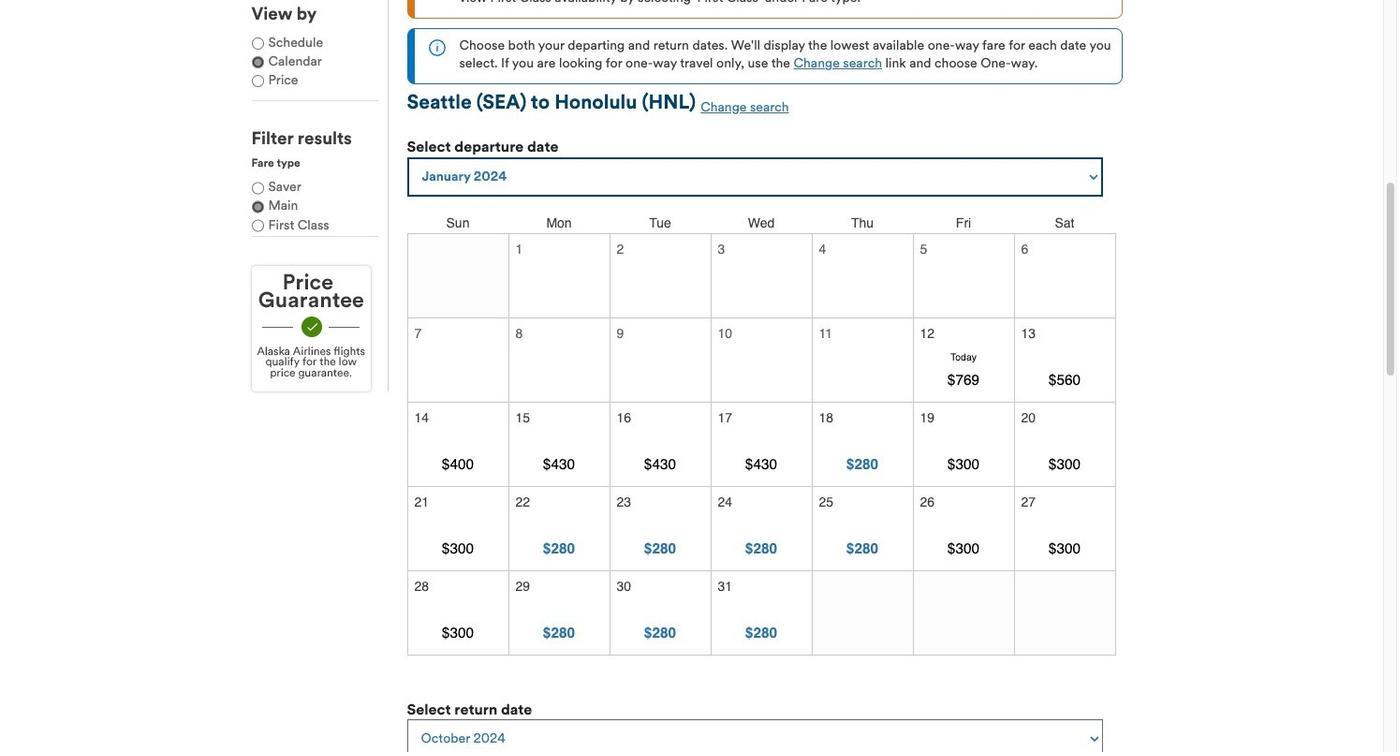 Task type: describe. For each thing, give the bounding box(es) containing it.
6 row from the top
[[407, 571, 1116, 656]]

1 row from the top
[[407, 215, 1116, 234]]

1 group from the top
[[252, 6, 378, 130]]

3 row header from the left
[[610, 215, 711, 234]]

5 row header from the left
[[812, 215, 913, 234]]

2 row from the top
[[407, 234, 1116, 318]]

3 row from the top
[[407, 318, 1116, 403]]

7 row header from the left
[[1014, 215, 1116, 234]]

1 row header from the left
[[407, 215, 509, 234]]



Task type: vqa. For each thing, say whether or not it's contained in the screenshot.
checkbox within group
no



Task type: locate. For each thing, give the bounding box(es) containing it.
2 group from the top
[[252, 149, 378, 236]]

5 row from the top
[[407, 487, 1116, 571]]

4 row from the top
[[407, 403, 1116, 487]]

0 vertical spatial group
[[252, 6, 378, 130]]

None radio
[[252, 37, 264, 50], [252, 56, 264, 68], [252, 178, 264, 197], [252, 198, 264, 216], [252, 217, 264, 235], [252, 37, 264, 50], [252, 56, 264, 68], [252, 178, 264, 197], [252, 198, 264, 216], [252, 217, 264, 235]]

row header
[[407, 215, 509, 234], [509, 215, 610, 234], [610, 215, 711, 234], [711, 215, 812, 234], [812, 215, 913, 234], [913, 215, 1014, 234], [1014, 215, 1116, 234]]

2 row header from the left
[[509, 215, 610, 234]]

grid
[[407, 215, 1117, 656]]

group
[[252, 6, 378, 130], [252, 149, 378, 236]]

row
[[407, 215, 1116, 234], [407, 234, 1116, 318], [407, 318, 1116, 403], [407, 403, 1116, 487], [407, 487, 1116, 571], [407, 571, 1116, 656]]

6 row header from the left
[[913, 215, 1014, 234]]

1 vertical spatial group
[[252, 149, 378, 236]]

4 row header from the left
[[711, 215, 812, 234]]

alaska airlines flights qualify for our price guarantee image
[[252, 266, 370, 386]]

None radio
[[252, 75, 264, 87]]



